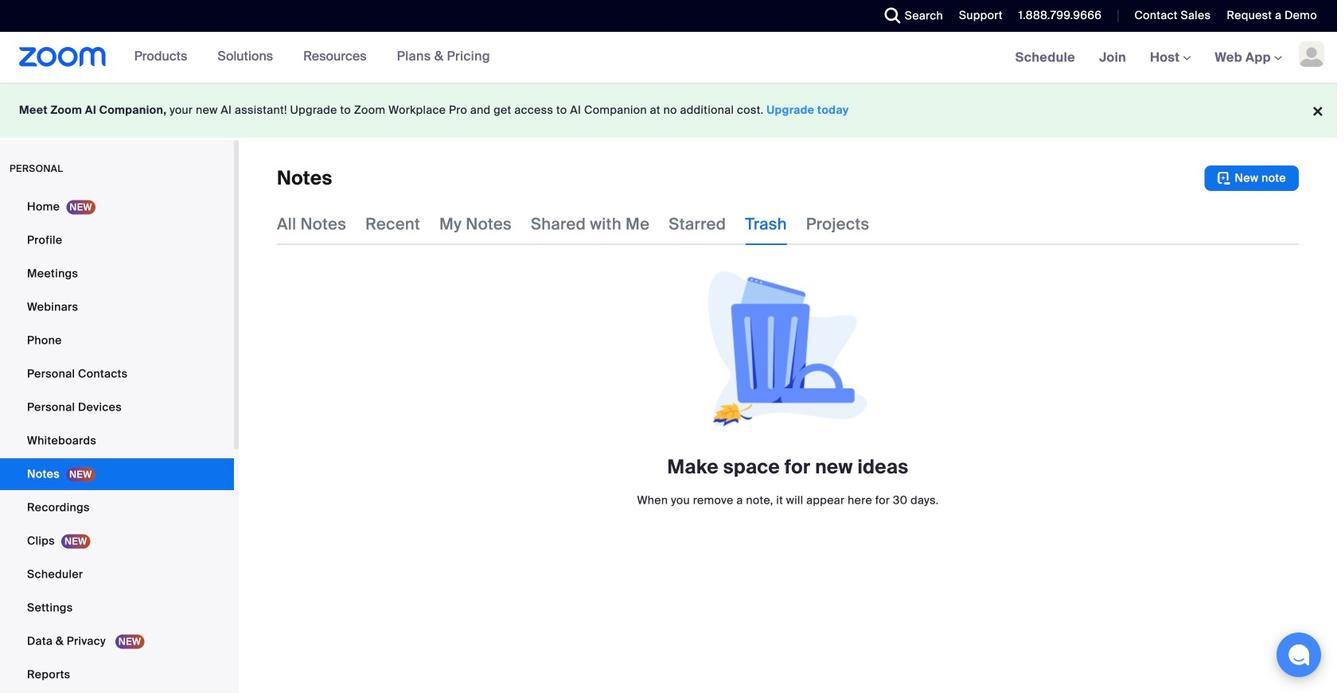 Task type: vqa. For each thing, say whether or not it's contained in the screenshot.
2nd right IMAGE from the bottom
no



Task type: locate. For each thing, give the bounding box(es) containing it.
application
[[277, 166, 1299, 191]]

zoom logo image
[[19, 47, 106, 67]]

profile picture image
[[1299, 41, 1325, 67]]

footer
[[0, 83, 1337, 138]]

banner
[[0, 32, 1337, 84]]

meetings navigation
[[1004, 32, 1337, 84]]



Task type: describe. For each thing, give the bounding box(es) containing it.
product information navigation
[[106, 32, 502, 83]]

personal menu menu
[[0, 191, 234, 693]]

tabs of all notes page tab list
[[277, 204, 870, 245]]

open chat image
[[1288, 644, 1310, 666]]



